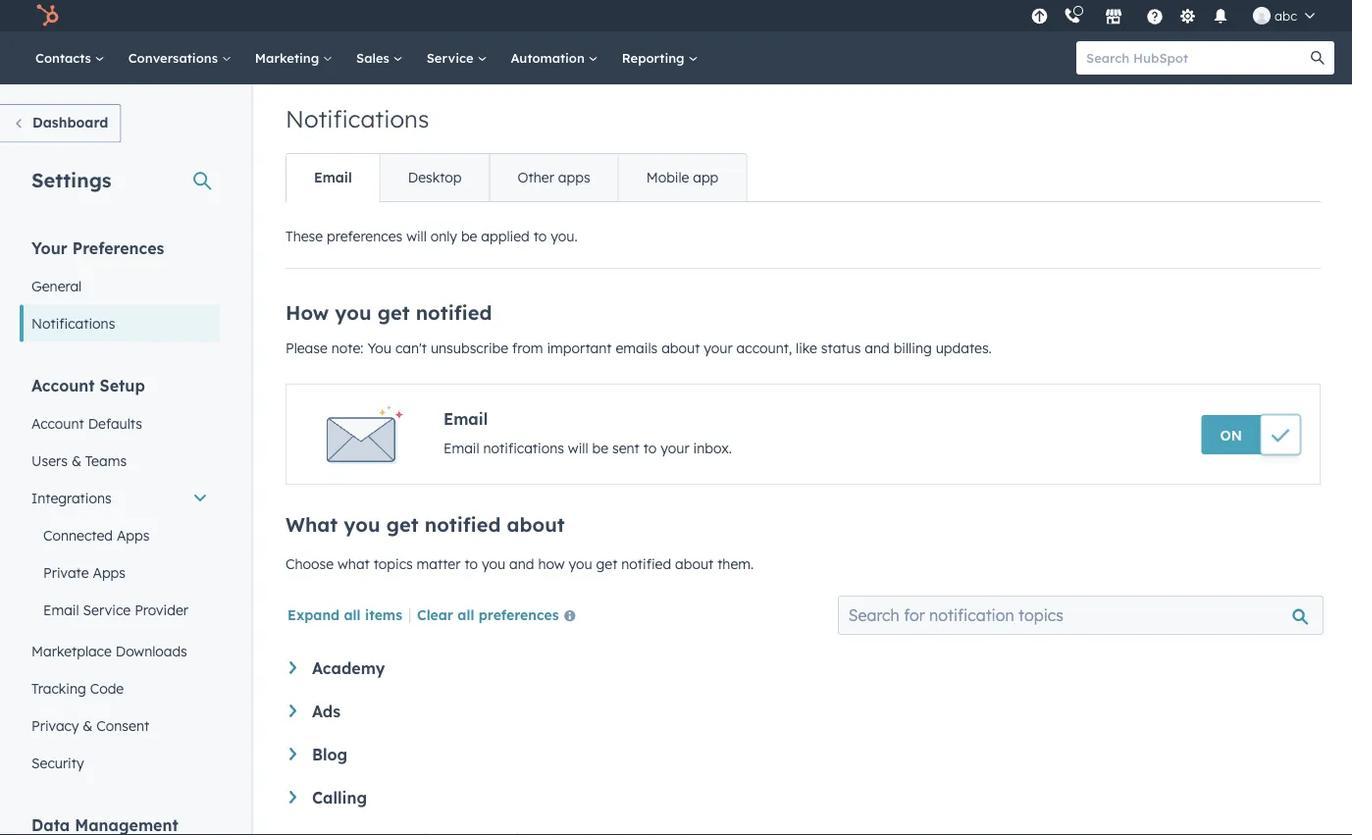 Task type: vqa. For each thing, say whether or not it's contained in the screenshot.
the notified for Notifications
yes



Task type: describe. For each thing, give the bounding box(es) containing it.
security link
[[20, 744, 220, 782]]

gary orlando image
[[1253, 7, 1271, 25]]

notified for notifications
[[416, 300, 492, 325]]

sales
[[356, 50, 393, 66]]

account,
[[737, 340, 792, 357]]

marketplaces button
[[1093, 0, 1135, 31]]

notifications image
[[1212, 9, 1230, 26]]

calling
[[312, 788, 367, 808]]

data management
[[31, 815, 178, 835]]

& for privacy
[[83, 717, 93, 734]]

integrations button
[[20, 479, 220, 517]]

mobile
[[646, 169, 689, 186]]

automation
[[511, 50, 589, 66]]

code
[[90, 680, 124, 697]]

navigation containing email
[[286, 153, 747, 202]]

2 horizontal spatial to
[[644, 440, 657, 457]]

ads button
[[290, 702, 1317, 721]]

email inside email service provider link
[[43, 601, 79, 618]]

contacts
[[35, 50, 95, 66]]

how you get notified
[[286, 300, 492, 325]]

help button
[[1139, 0, 1172, 31]]

you up note:
[[335, 300, 372, 325]]

what
[[338, 555, 370, 573]]

service inside account setup element
[[83, 601, 131, 618]]

applied
[[481, 228, 530, 245]]

updates.
[[936, 340, 992, 357]]

get for notifications
[[378, 300, 410, 325]]

integrations
[[31, 489, 112, 506]]

what you get notified about
[[286, 512, 565, 537]]

from
[[512, 340, 543, 357]]

0 vertical spatial and
[[865, 340, 890, 357]]

apps for private apps
[[93, 564, 126, 581]]

1 horizontal spatial service
[[427, 50, 477, 66]]

academy button
[[290, 659, 1317, 678]]

your
[[31, 238, 68, 258]]

privacy & consent
[[31, 717, 149, 734]]

mobile app
[[646, 169, 719, 186]]

settings
[[31, 167, 111, 192]]

account setup
[[31, 375, 145, 395]]

abc menu
[[1026, 0, 1329, 31]]

notifications
[[483, 440, 564, 457]]

general link
[[20, 267, 220, 305]]

email inside the email button
[[314, 169, 352, 186]]

dashboard
[[32, 114, 108, 131]]

academy
[[312, 659, 385, 678]]

calling button
[[290, 788, 1317, 808]]

marketing link
[[243, 31, 345, 84]]

account setup element
[[20, 374, 220, 782]]

app
[[693, 169, 719, 186]]

will for only
[[406, 228, 427, 245]]

marketing
[[255, 50, 323, 66]]

2 vertical spatial notified
[[622, 555, 671, 573]]

downloads
[[116, 642, 187, 660]]

email left notifications
[[444, 440, 480, 457]]

help image
[[1146, 9, 1164, 26]]

0 horizontal spatial and
[[509, 555, 534, 573]]

note:
[[331, 340, 364, 357]]

please
[[286, 340, 328, 357]]

topics
[[374, 555, 413, 573]]

caret image for ads
[[290, 705, 296, 717]]

users
[[31, 452, 68, 469]]

will for be
[[568, 440, 588, 457]]

expand all items
[[288, 606, 402, 623]]

hubspot link
[[24, 4, 74, 27]]

marketplaces image
[[1105, 9, 1123, 26]]

general
[[31, 277, 82, 294]]

connected
[[43, 527, 113, 544]]

email button
[[287, 154, 380, 201]]

conversations link
[[117, 31, 243, 84]]

1 vertical spatial your
[[661, 440, 690, 457]]

unsubscribe
[[431, 340, 508, 357]]

1 horizontal spatial your
[[704, 340, 733, 357]]

caret image for academy
[[290, 661, 296, 674]]

teams
[[85, 452, 127, 469]]

how
[[286, 300, 329, 325]]

only
[[431, 228, 457, 245]]

notifications inside notifications link
[[31, 315, 115, 332]]

abc button
[[1242, 0, 1327, 31]]

search image
[[1311, 51, 1325, 65]]

setup
[[100, 375, 145, 395]]

blog
[[312, 745, 348, 765]]

Search HubSpot search field
[[1077, 41, 1317, 75]]

privacy & consent link
[[20, 707, 220, 744]]

email service provider
[[43, 601, 188, 618]]

0 vertical spatial about
[[662, 340, 700, 357]]

tracking code link
[[20, 670, 220, 707]]

desktop button
[[380, 154, 489, 201]]

other apps button
[[489, 154, 618, 201]]

other
[[518, 169, 554, 186]]

billing
[[894, 340, 932, 357]]

account for account setup
[[31, 375, 95, 395]]

you
[[367, 340, 392, 357]]

upgrade link
[[1028, 5, 1052, 26]]

caret image for blog
[[290, 748, 296, 760]]

account defaults link
[[20, 405, 220, 442]]



Task type: locate. For each thing, give the bounding box(es) containing it.
calling icon image
[[1064, 8, 1082, 25]]

1 vertical spatial and
[[509, 555, 534, 573]]

defaults
[[88, 415, 142, 432]]

1 account from the top
[[31, 375, 95, 395]]

0 vertical spatial account
[[31, 375, 95, 395]]

to right the sent
[[644, 440, 657, 457]]

to right matter
[[465, 555, 478, 573]]

2 vertical spatial about
[[675, 555, 714, 573]]

expand all items button
[[288, 606, 402, 623]]

account up users
[[31, 415, 84, 432]]

apps for connected apps
[[117, 527, 150, 544]]

email up the these
[[314, 169, 352, 186]]

sales link
[[345, 31, 415, 84]]

mobile app button
[[618, 154, 746, 201]]

1 vertical spatial will
[[568, 440, 588, 457]]

them.
[[718, 555, 754, 573]]

management
[[75, 815, 178, 835]]

0 horizontal spatial all
[[344, 606, 361, 623]]

caret image left 'ads'
[[290, 705, 296, 717]]

apps down integrations button
[[117, 527, 150, 544]]

0 vertical spatial be
[[461, 228, 477, 245]]

preferences down choose what topics matter to you and how you get notified about them.
[[479, 606, 559, 623]]

on
[[1220, 426, 1243, 444]]

status
[[821, 340, 861, 357]]

service
[[427, 50, 477, 66], [83, 601, 131, 618]]

can't
[[395, 340, 427, 357]]

about right the emails
[[662, 340, 700, 357]]

notifications link
[[20, 305, 220, 342]]

and
[[865, 340, 890, 357], [509, 555, 534, 573]]

2 all from the left
[[458, 606, 474, 623]]

clear all preferences button
[[417, 604, 584, 628]]

1 vertical spatial get
[[386, 512, 419, 537]]

1 vertical spatial to
[[644, 440, 657, 457]]

& inside "link"
[[72, 452, 81, 469]]

apps inside 'link'
[[117, 527, 150, 544]]

1 vertical spatial preferences
[[479, 606, 559, 623]]

abc
[[1275, 7, 1297, 24]]

emails
[[616, 340, 658, 357]]

all inside button
[[458, 606, 474, 623]]

notifications down general
[[31, 315, 115, 332]]

get right how
[[596, 555, 618, 573]]

get for how you get notified
[[386, 512, 419, 537]]

1 vertical spatial about
[[507, 512, 565, 537]]

1 horizontal spatial to
[[534, 228, 547, 245]]

1 vertical spatial be
[[592, 440, 609, 457]]

privacy
[[31, 717, 79, 734]]

0 horizontal spatial will
[[406, 228, 427, 245]]

account defaults
[[31, 415, 142, 432]]

get
[[378, 300, 410, 325], [386, 512, 419, 537], [596, 555, 618, 573]]

private apps
[[43, 564, 126, 581]]

important
[[547, 340, 612, 357]]

get up topics
[[386, 512, 419, 537]]

you.
[[551, 228, 578, 245]]

automation link
[[499, 31, 610, 84]]

3 caret image from the top
[[290, 748, 296, 760]]

how
[[538, 555, 565, 573]]

1 horizontal spatial all
[[458, 606, 474, 623]]

clear
[[417, 606, 453, 623]]

will left only
[[406, 228, 427, 245]]

1 horizontal spatial preferences
[[479, 606, 559, 623]]

caret image left academy
[[290, 661, 296, 674]]

all
[[344, 606, 361, 623], [458, 606, 474, 623]]

caret image for calling
[[290, 791, 296, 804]]

0 vertical spatial your
[[704, 340, 733, 357]]

1 caret image from the top
[[290, 661, 296, 674]]

be left the sent
[[592, 440, 609, 457]]

about left them.
[[675, 555, 714, 573]]

notified up matter
[[425, 512, 501, 537]]

1 horizontal spatial be
[[592, 440, 609, 457]]

1 vertical spatial service
[[83, 601, 131, 618]]

and left billing
[[865, 340, 890, 357]]

settings image
[[1179, 8, 1197, 26]]

0 horizontal spatial preferences
[[327, 228, 403, 245]]

0 horizontal spatial to
[[465, 555, 478, 573]]

1 vertical spatial notifications
[[31, 315, 115, 332]]

provider
[[135, 601, 188, 618]]

caret image left calling
[[290, 791, 296, 804]]

you right how
[[569, 555, 592, 573]]

0 vertical spatial &
[[72, 452, 81, 469]]

connected apps link
[[20, 517, 220, 554]]

to left you.
[[534, 228, 547, 245]]

your
[[704, 340, 733, 357], [661, 440, 690, 457]]

to
[[534, 228, 547, 245], [644, 440, 657, 457], [465, 555, 478, 573]]

2 account from the top
[[31, 415, 84, 432]]

these preferences will only be applied to you.
[[286, 228, 578, 245]]

1 vertical spatial account
[[31, 415, 84, 432]]

security
[[31, 754, 84, 771]]

caret image inside blog 'dropdown button'
[[290, 748, 296, 760]]

email
[[314, 169, 352, 186], [444, 409, 488, 429], [444, 440, 480, 457], [43, 601, 79, 618]]

please note: you can't unsubscribe from important emails about your account, like status and billing updates.
[[286, 340, 992, 357]]

email service provider link
[[20, 591, 220, 629]]

2 vertical spatial get
[[596, 555, 618, 573]]

reporting link
[[610, 31, 710, 84]]

preferences
[[72, 238, 164, 258]]

all for clear
[[458, 606, 474, 623]]

what
[[286, 512, 338, 537]]

1 horizontal spatial and
[[865, 340, 890, 357]]

4 caret image from the top
[[290, 791, 296, 804]]

0 vertical spatial apps
[[117, 527, 150, 544]]

service right sales link
[[427, 50, 477, 66]]

private apps link
[[20, 554, 220, 591]]

0 vertical spatial preferences
[[327, 228, 403, 245]]

will
[[406, 228, 427, 245], [568, 440, 588, 457]]

reporting
[[622, 50, 688, 66]]

0 horizontal spatial &
[[72, 452, 81, 469]]

all right clear
[[458, 606, 474, 623]]

like
[[796, 340, 817, 357]]

0 horizontal spatial be
[[461, 228, 477, 245]]

upgrade image
[[1031, 8, 1049, 26]]

caret image left blog
[[290, 748, 296, 760]]

0 vertical spatial to
[[534, 228, 547, 245]]

all left items
[[344, 606, 361, 623]]

apps up email service provider
[[93, 564, 126, 581]]

email up notifications
[[444, 409, 488, 429]]

settings link
[[1176, 5, 1200, 26]]

be right only
[[461, 228, 477, 245]]

Search for notification topics search field
[[838, 596, 1324, 635]]

users & teams link
[[20, 442, 220, 479]]

and left how
[[509, 555, 534, 573]]

preferences inside clear all preferences button
[[479, 606, 559, 623]]

marketplace downloads
[[31, 642, 187, 660]]

conversations
[[128, 50, 222, 66]]

notifications down sales
[[286, 104, 429, 133]]

notified up unsubscribe
[[416, 300, 492, 325]]

caret image
[[290, 661, 296, 674], [290, 705, 296, 717], [290, 748, 296, 760], [290, 791, 296, 804]]

other apps
[[518, 169, 590, 186]]

0 horizontal spatial service
[[83, 601, 131, 618]]

1 horizontal spatial will
[[568, 440, 588, 457]]

& for users
[[72, 452, 81, 469]]

ads
[[312, 702, 341, 721]]

sent
[[612, 440, 640, 457]]

notified for how you get notified
[[425, 512, 501, 537]]

will left the sent
[[568, 440, 588, 457]]

items
[[365, 606, 402, 623]]

your left account, at the right top of the page
[[704, 340, 733, 357]]

email down private
[[43, 601, 79, 618]]

dashboard link
[[0, 104, 121, 143]]

1 vertical spatial notified
[[425, 512, 501, 537]]

0 vertical spatial notified
[[416, 300, 492, 325]]

all for expand
[[344, 606, 361, 623]]

get up you
[[378, 300, 410, 325]]

caret image inside academy dropdown button
[[290, 661, 296, 674]]

desktop
[[408, 169, 462, 186]]

you up clear all preferences
[[482, 555, 506, 573]]

notified left them.
[[622, 555, 671, 573]]

clear all preferences
[[417, 606, 559, 623]]

1 horizontal spatial &
[[83, 717, 93, 734]]

notified
[[416, 300, 492, 325], [425, 512, 501, 537], [622, 555, 671, 573]]

tracking
[[31, 680, 86, 697]]

2 vertical spatial to
[[465, 555, 478, 573]]

be
[[461, 228, 477, 245], [592, 440, 609, 457]]

your left inbox.
[[661, 440, 690, 457]]

preferences right the these
[[327, 228, 403, 245]]

your preferences
[[31, 238, 164, 258]]

marketplace
[[31, 642, 112, 660]]

caret image inside ads dropdown button
[[290, 705, 296, 717]]

your preferences element
[[20, 237, 220, 342]]

navigation
[[286, 153, 747, 202]]

private
[[43, 564, 89, 581]]

& right users
[[72, 452, 81, 469]]

preferences
[[327, 228, 403, 245], [479, 606, 559, 623]]

these
[[286, 228, 323, 245]]

0 vertical spatial notifications
[[286, 104, 429, 133]]

1 vertical spatial &
[[83, 717, 93, 734]]

0 horizontal spatial your
[[661, 440, 690, 457]]

marketplace downloads link
[[20, 633, 220, 670]]

email notifications will be sent to your inbox.
[[444, 440, 732, 457]]

1 horizontal spatial notifications
[[286, 104, 429, 133]]

connected apps
[[43, 527, 150, 544]]

0 vertical spatial will
[[406, 228, 427, 245]]

contacts link
[[24, 31, 117, 84]]

0 vertical spatial get
[[378, 300, 410, 325]]

notifications button
[[1204, 0, 1238, 31]]

inbox.
[[693, 440, 732, 457]]

1 all from the left
[[344, 606, 361, 623]]

data
[[31, 815, 70, 835]]

hubspot image
[[35, 4, 59, 27]]

you up what
[[344, 512, 380, 537]]

tracking code
[[31, 680, 124, 697]]

caret image inside calling dropdown button
[[290, 791, 296, 804]]

apps
[[558, 169, 590, 186]]

about up how
[[507, 512, 565, 537]]

apps
[[117, 527, 150, 544], [93, 564, 126, 581]]

0 horizontal spatial notifications
[[31, 315, 115, 332]]

service down private apps link on the bottom
[[83, 601, 131, 618]]

2 caret image from the top
[[290, 705, 296, 717]]

0 vertical spatial service
[[427, 50, 477, 66]]

users & teams
[[31, 452, 127, 469]]

choose
[[286, 555, 334, 573]]

1 vertical spatial apps
[[93, 564, 126, 581]]

account for account defaults
[[31, 415, 84, 432]]

& right privacy at the bottom left of page
[[83, 717, 93, 734]]

account up the account defaults
[[31, 375, 95, 395]]



